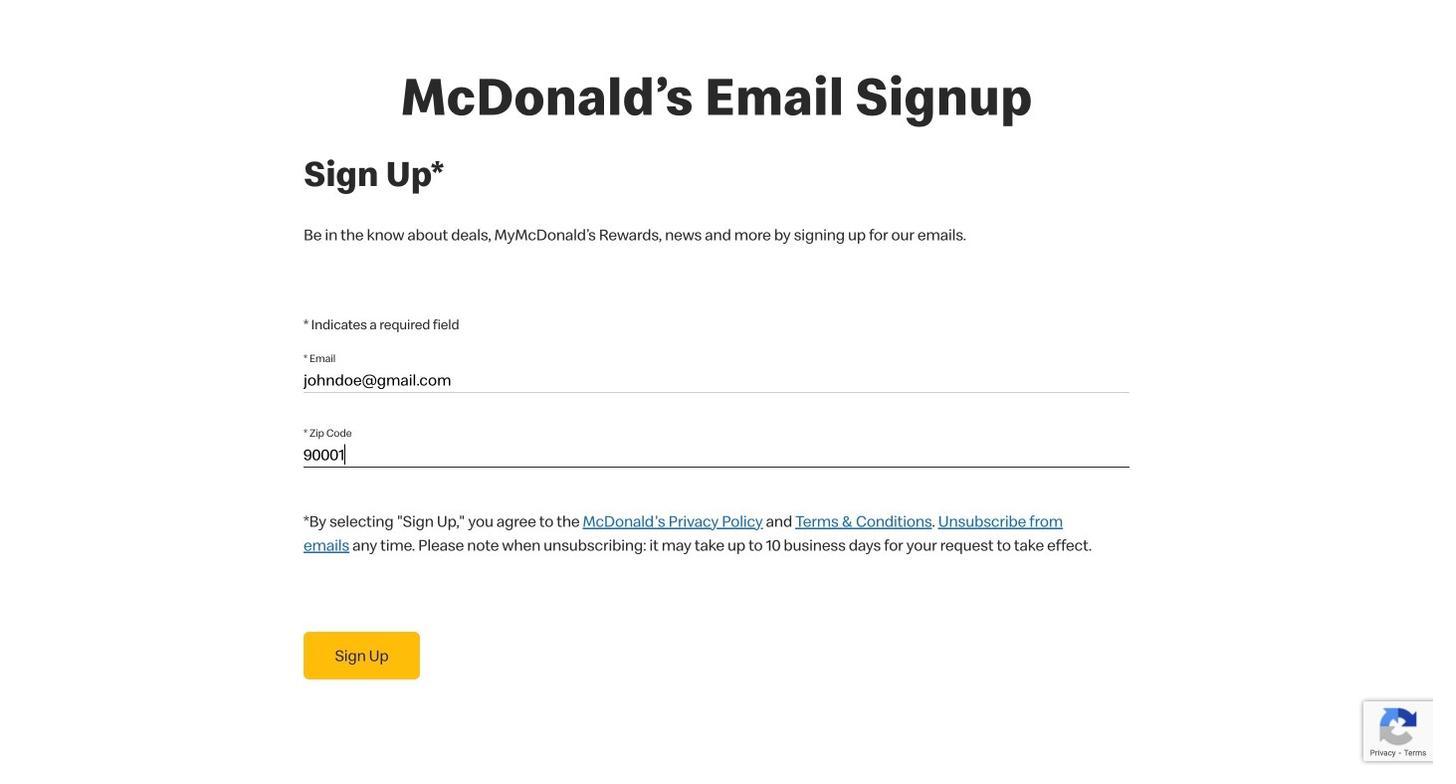 Task type: describe. For each thing, give the bounding box(es) containing it.
none text field inside sign up for email element
[[304, 359, 1130, 393]]

sign up for email element
[[292, 263, 1433, 768]]



Task type: vqa. For each thing, say whether or not it's contained in the screenshot.
text box on the bottom of page
yes



Task type: locate. For each thing, give the bounding box(es) containing it.
none text field inside sign up for email element
[[304, 434, 1130, 468]]

None text field
[[304, 434, 1130, 468]]

None text field
[[304, 359, 1130, 393]]



